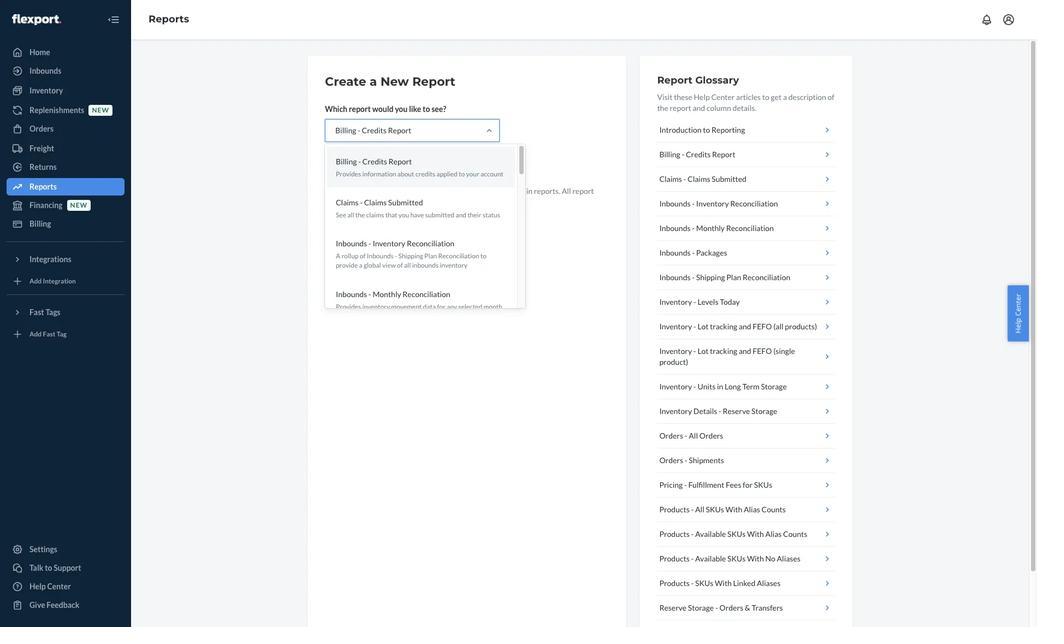 Task type: describe. For each thing, give the bounding box(es) containing it.
credits inside button
[[686, 150, 711, 159]]

your
[[466, 170, 480, 178]]

any
[[447, 303, 457, 311]]

of inside visit these help center articles to get a description of the report and column details.
[[828, 92, 835, 102]]

- inside orders - all orders "button"
[[685, 431, 688, 440]]

- down which report would you like to see?
[[358, 126, 361, 135]]

inventory - lot tracking and fefo (all products)
[[660, 322, 818, 331]]

inventory for inventory - units in long term storage
[[660, 382, 692, 391]]

add fast tag
[[30, 330, 67, 338]]

inventory inside inbounds - inventory reconciliation a rollup of inbounds - shipping plan reconciliation to provide a global view of all inbounds inventory
[[373, 239, 406, 248]]

help center inside button
[[1014, 294, 1024, 334]]

a inside visit these help center articles to get a description of the report and column details.
[[784, 92, 788, 102]]

and down the inventory - levels today "button"
[[739, 322, 752, 331]]

in inside 'inventory - units in long term storage' button
[[718, 382, 724, 391]]

inbounds
[[412, 261, 439, 270]]

2
[[382, 186, 386, 196]]

selected
[[459, 303, 483, 311]]

reconciliation for inbounds - monthly reconciliation
[[727, 224, 774, 233]]

counts for products - all skus with alias counts
[[762, 505, 786, 514]]

billing inside button
[[660, 150, 681, 159]]

the inside claims - claims submitted see all the claims that you have submitted and their status
[[356, 211, 365, 219]]

inbounds - inventory reconciliation button
[[658, 192, 836, 216]]

these
[[674, 92, 693, 102]]

lot for inventory - lot tracking and fefo (all products)
[[698, 322, 709, 331]]

inbounds for inbounds - inventory reconciliation a rollup of inbounds - shipping plan reconciliation to provide a global view of all inbounds inventory
[[336, 239, 367, 248]]

lot for inventory - lot tracking and fefo (single product)
[[698, 346, 709, 356]]

claims - claims submitted button
[[658, 167, 836, 192]]

inventory for inventory - lot tracking and fefo (all products)
[[660, 322, 692, 331]]

pricing - fulfillment fees for skus
[[660, 480, 773, 490]]

information inside it may take up to 2 hours for new information to be reflected in reports. all report time fields are in universal time (utc).
[[435, 186, 475, 196]]

report down which report would you like to see?
[[388, 126, 412, 135]]

that
[[386, 211, 398, 219]]

storage inside reserve storage - orders & transfers button
[[688, 603, 714, 613]]

- up global
[[369, 239, 371, 248]]

- inside 'pricing - fulfillment fees for skus' button
[[685, 480, 687, 490]]

introduction to reporting
[[660, 125, 746, 134]]

skus for products - all skus with alias counts
[[706, 505, 724, 514]]

create for create report
[[334, 161, 358, 170]]

- inside inbounds - packages button
[[693, 248, 695, 257]]

submitted
[[425, 211, 455, 219]]

claims up 'claims'
[[364, 198, 387, 207]]

the inside visit these help center articles to get a description of the report and column details.
[[658, 103, 669, 113]]

inbounds - inventory reconciliation
[[660, 199, 778, 208]]

to inside billing - credits report provides information about credits applied to your account
[[459, 170, 465, 178]]

aliases inside button
[[757, 579, 781, 588]]

inventory for inventory details - reserve storage
[[660, 407, 692, 416]]

0 horizontal spatial reports
[[30, 182, 57, 191]]

add integration link
[[7, 273, 125, 290]]

term
[[743, 382, 760, 391]]

applied
[[437, 170, 458, 178]]

skus inside the products - skus with linked aliases button
[[696, 579, 714, 588]]

settings link
[[7, 541, 125, 558]]

help inside "link"
[[30, 582, 46, 591]]

orders up shipments
[[700, 431, 724, 440]]

which
[[325, 104, 348, 114]]

you inside claims - claims submitted see all the claims that you have submitted and their status
[[399, 211, 409, 219]]

reconciliation for inbounds - inventory reconciliation a rollup of inbounds - shipping plan reconciliation to provide a global view of all inbounds inventory
[[407, 239, 455, 248]]

up
[[363, 186, 372, 196]]

claims
[[366, 211, 384, 219]]

billing inside billing - credits report provides information about credits applied to your account
[[336, 157, 357, 166]]

inbounds for inbounds
[[30, 66, 61, 75]]

reserve storage - orders & transfers
[[660, 603, 783, 613]]

- inside billing - credits report button
[[682, 150, 685, 159]]

rollup
[[342, 252, 359, 260]]

products for products - skus with linked aliases
[[660, 579, 690, 588]]

claims down take
[[336, 198, 359, 207]]

- inside claims - claims submitted see all the claims that you have submitted and their status
[[360, 198, 363, 207]]

storage inside inventory details - reserve storage button
[[752, 407, 778, 416]]

flexport logo image
[[12, 14, 61, 25]]

new inside it may take up to 2 hours for new information to be reflected in reports. all report time fields are in universal time (utc).
[[420, 186, 434, 196]]

1 horizontal spatial a
[[370, 74, 377, 89]]

inventory inside inbounds - inventory reconciliation a rollup of inbounds - shipping plan reconciliation to provide a global view of all inbounds inventory
[[440, 261, 468, 270]]

report up these
[[658, 74, 693, 86]]

inventory details - reserve storage button
[[658, 399, 836, 424]]

inbounds - monthly reconciliation button
[[658, 216, 836, 241]]

details.
[[733, 103, 757, 113]]

be
[[485, 186, 493, 196]]

report inside visit these help center articles to get a description of the report and column details.
[[670, 103, 692, 113]]

submitted for claims - claims submitted
[[712, 174, 747, 184]]

product)
[[660, 357, 689, 367]]

for inside button
[[743, 480, 753, 490]]

- inside inventory - lot tracking and fefo (all products) button
[[694, 322, 697, 331]]

report inside create report button
[[360, 161, 382, 170]]

time
[[415, 197, 431, 207]]

give
[[30, 601, 45, 610]]

shipments
[[689, 456, 725, 465]]

products - available skus with alias counts button
[[658, 522, 836, 547]]

available for products - available skus with no aliases
[[696, 554, 726, 563]]

no
[[766, 554, 776, 563]]

- inside "products - available skus with alias counts" button
[[692, 530, 694, 539]]

to left the be at the left top of page
[[476, 186, 484, 196]]

skus inside 'pricing - fulfillment fees for skus' button
[[755, 480, 773, 490]]

inventory - units in long term storage
[[660, 382, 787, 391]]

support
[[54, 563, 81, 573]]

billing link
[[7, 215, 125, 233]]

fefo for (all
[[753, 322, 772, 331]]

orders link
[[7, 120, 125, 138]]

report inside billing - credits report provides information about credits applied to your account
[[389, 157, 412, 166]]

(all
[[774, 322, 784, 331]]

claims up "inbounds - inventory reconciliation"
[[688, 174, 711, 184]]

skus for products - available skus with no aliases
[[728, 554, 746, 563]]

inbounds for inbounds - shipping plan reconciliation
[[660, 273, 691, 282]]

provides for inbounds
[[336, 303, 361, 311]]

month
[[484, 303, 503, 311]]

would
[[373, 104, 394, 114]]

- inside the inventory - levels today "button"
[[694, 297, 697, 307]]

products - all skus with alias counts button
[[658, 498, 836, 522]]

center inside visit these help center articles to get a description of the report and column details.
[[712, 92, 735, 102]]

- inside the products - skus with linked aliases button
[[692, 579, 694, 588]]

inbounds - shipping plan reconciliation button
[[658, 266, 836, 290]]

about
[[398, 170, 414, 178]]

new for replenishments
[[92, 106, 109, 114]]

to inside visit these help center articles to get a description of the report and column details.
[[763, 92, 770, 102]]

products for products - available skus with alias counts
[[660, 530, 690, 539]]

products for products - available skus with no aliases
[[660, 554, 690, 563]]

visit
[[658, 92, 673, 102]]

0 horizontal spatial of
[[360, 252, 366, 260]]

all inside it may take up to 2 hours for new information to be reflected in reports. all report time fields are in universal time (utc).
[[562, 186, 571, 196]]

1 horizontal spatial reports
[[149, 13, 189, 25]]

a
[[336, 252, 341, 260]]

inbounds - monthly reconciliation
[[660, 224, 774, 233]]

articles
[[737, 92, 761, 102]]

center inside "link"
[[47, 582, 71, 591]]

products)
[[785, 322, 818, 331]]

(utc).
[[433, 197, 454, 207]]

fast tags button
[[7, 304, 125, 321]]

inventory - lot tracking and fefo (single product)
[[660, 346, 796, 367]]

provide
[[336, 261, 358, 270]]

reporting
[[712, 125, 746, 134]]

plan inside inbounds - inventory reconciliation a rollup of inbounds - shipping plan reconciliation to provide a global view of all inbounds inventory
[[425, 252, 437, 260]]

glossary
[[696, 74, 740, 86]]

fast inside the fast tags dropdown button
[[30, 308, 44, 317]]

introduction
[[660, 125, 702, 134]]

integration
[[43, 277, 76, 285]]

orders for orders - all orders
[[660, 431, 684, 440]]

create a new report
[[325, 74, 456, 89]]

see?
[[432, 104, 447, 114]]

tracking for (single
[[710, 346, 738, 356]]

1 horizontal spatial of
[[397, 261, 403, 270]]

it may take up to 2 hours for new information to be reflected in reports. all report time fields are in universal time (utc).
[[325, 186, 594, 207]]

help inside visit these help center articles to get a description of the report and column details.
[[694, 92, 710, 102]]

pricing
[[660, 480, 683, 490]]

reconciliation for inbounds - monthly reconciliation provides inventory movement data for any selected month
[[403, 289, 451, 299]]

give feedback button
[[7, 597, 125, 614]]

have
[[411, 211, 424, 219]]

report up see?
[[413, 74, 456, 89]]

tags
[[46, 308, 61, 317]]

create report
[[334, 161, 382, 170]]

add fast tag link
[[7, 326, 125, 343]]

universal
[[381, 197, 413, 207]]

hours
[[388, 186, 407, 196]]

see
[[336, 211, 346, 219]]

tracking for (all
[[710, 322, 738, 331]]

billing down financing
[[30, 219, 51, 228]]

today
[[720, 297, 740, 307]]

with for products - all skus with alias counts
[[726, 505, 743, 514]]

talk to support button
[[7, 560, 125, 577]]

- inside 'orders - shipments' "button"
[[685, 456, 688, 465]]

all inside inbounds - inventory reconciliation a rollup of inbounds - shipping plan reconciliation to provide a global view of all inbounds inventory
[[404, 261, 411, 270]]

claims - claims submitted see all the claims that you have submitted and their status
[[336, 198, 501, 219]]

to right like
[[423, 104, 430, 114]]

products - available skus with no aliases button
[[658, 547, 836, 572]]

products - all skus with alias counts
[[660, 505, 786, 514]]

- up view
[[395, 252, 397, 260]]

- inside 'inbounds - inventory reconciliation' button
[[693, 199, 695, 208]]

reserve inside button
[[660, 603, 687, 613]]

submitted for claims - claims submitted see all the claims that you have submitted and their status
[[388, 198, 423, 207]]

with inside button
[[715, 579, 732, 588]]

monthly for inbounds - monthly reconciliation provides inventory movement data for any selected month
[[373, 289, 401, 299]]

inbounds - packages button
[[658, 241, 836, 266]]

billing down which
[[336, 126, 356, 135]]

settings
[[30, 545, 57, 554]]

reports.
[[534, 186, 561, 196]]

credits inside billing - credits report provides information about credits applied to your account
[[363, 157, 387, 166]]

- inside 'inventory - units in long term storage' button
[[694, 382, 697, 391]]

fast tags
[[30, 308, 61, 317]]

fulfillment
[[689, 480, 725, 490]]

help inside button
[[1014, 318, 1024, 334]]



Task type: locate. For each thing, give the bounding box(es) containing it.
for inside inbounds - monthly reconciliation provides inventory movement data for any selected month
[[437, 303, 446, 311]]

tracking down inventory - lot tracking and fefo (all products) at the bottom right
[[710, 346, 738, 356]]

of right view
[[397, 261, 403, 270]]

counts inside "products - available skus with alias counts" button
[[784, 530, 808, 539]]

0 horizontal spatial billing - credits report
[[336, 126, 412, 135]]

available down products - all skus with alias counts
[[696, 530, 726, 539]]

1 vertical spatial information
[[435, 186, 475, 196]]

1 horizontal spatial reports link
[[149, 13, 189, 25]]

fast left tag at the left bottom of page
[[43, 330, 55, 338]]

claims down introduction
[[660, 174, 682, 184]]

with down products - all skus with alias counts button
[[748, 530, 764, 539]]

it
[[325, 186, 330, 196]]

reserve down long
[[723, 407, 750, 416]]

available for products - available skus with alias counts
[[696, 530, 726, 539]]

0 vertical spatial help
[[694, 92, 710, 102]]

to left reporting on the right top of page
[[703, 125, 711, 134]]

tracking inside inventory - lot tracking and fefo (single product)
[[710, 346, 738, 356]]

products - available skus with no aliases
[[660, 554, 801, 563]]

new up time
[[420, 186, 434, 196]]

inbounds for inbounds - inventory reconciliation
[[660, 199, 691, 208]]

- inside claims - claims submitted button
[[684, 174, 687, 184]]

fast inside add fast tag link
[[43, 330, 55, 338]]

reserve inside button
[[723, 407, 750, 416]]

orders for orders - shipments
[[660, 456, 684, 465]]

- down products - skus with linked aliases
[[716, 603, 718, 613]]

0 vertical spatial inventory
[[440, 261, 468, 270]]

all for orders
[[689, 431, 698, 440]]

2 vertical spatial center
[[47, 582, 71, 591]]

skus down the pricing - fulfillment fees for skus
[[706, 505, 724, 514]]

reconciliation
[[731, 199, 778, 208], [727, 224, 774, 233], [407, 239, 455, 248], [439, 252, 479, 260], [743, 273, 791, 282], [403, 289, 451, 299]]

0 horizontal spatial submitted
[[388, 198, 423, 207]]

0 vertical spatial fast
[[30, 308, 44, 317]]

1 provides from the top
[[336, 170, 361, 178]]

0 horizontal spatial a
[[359, 261, 363, 270]]

2 tracking from the top
[[710, 346, 738, 356]]

details
[[694, 407, 718, 416]]

fefo for (single
[[753, 346, 772, 356]]

billing - credits report inside button
[[660, 150, 736, 159]]

inbounds for inbounds - monthly reconciliation provides inventory movement data for any selected month
[[336, 289, 367, 299]]

inbounds link
[[7, 62, 125, 80]]

0 horizontal spatial all
[[348, 211, 354, 219]]

1 vertical spatial monthly
[[373, 289, 401, 299]]

1 vertical spatial aliases
[[757, 579, 781, 588]]

2 products from the top
[[660, 530, 690, 539]]

1 vertical spatial the
[[356, 211, 365, 219]]

shipping inside inbounds - inventory reconciliation a rollup of inbounds - shipping plan reconciliation to provide a global view of all inbounds inventory
[[399, 252, 423, 260]]

1 horizontal spatial inventory
[[440, 261, 468, 270]]

inventory inside button
[[697, 199, 729, 208]]

skus
[[755, 480, 773, 490], [706, 505, 724, 514], [728, 530, 746, 539], [728, 554, 746, 563], [696, 579, 714, 588]]

all right reports.
[[562, 186, 571, 196]]

like
[[409, 104, 422, 114]]

products - skus with linked aliases button
[[658, 572, 836, 596]]

and inside visit these help center articles to get a description of the report and column details.
[[693, 103, 706, 113]]

products inside button
[[660, 579, 690, 588]]

add
[[30, 277, 42, 285], [30, 330, 42, 338]]

1 vertical spatial help center
[[30, 582, 71, 591]]

inventory left levels
[[660, 297, 692, 307]]

- right fields
[[360, 198, 363, 207]]

a inside inbounds - inventory reconciliation a rollup of inbounds - shipping plan reconciliation to provide a global view of all inbounds inventory
[[359, 261, 363, 270]]

freight
[[30, 144, 54, 153]]

returns link
[[7, 158, 125, 176]]

visit these help center articles to get a description of the report and column details.
[[658, 92, 835, 113]]

packages
[[697, 248, 728, 257]]

submitted up "inbounds - inventory reconciliation"
[[712, 174, 747, 184]]

0 vertical spatial lot
[[698, 322, 709, 331]]

reconciliation inside "button"
[[743, 273, 791, 282]]

view
[[383, 261, 396, 270]]

2 horizontal spatial help
[[1014, 318, 1024, 334]]

global
[[364, 261, 381, 270]]

with for products - available skus with alias counts
[[748, 530, 764, 539]]

- down introduction
[[682, 150, 685, 159]]

monthly inside inbounds - monthly reconciliation provides inventory movement data for any selected month
[[373, 289, 401, 299]]

- up reserve storage - orders & transfers
[[692, 579, 694, 588]]

- up orders - shipments
[[685, 431, 688, 440]]

information
[[363, 170, 396, 178], [435, 186, 475, 196]]

plan
[[425, 252, 437, 260], [727, 273, 742, 282]]

information up 2
[[363, 170, 396, 178]]

2 vertical spatial new
[[70, 201, 87, 210]]

0 vertical spatial add
[[30, 277, 42, 285]]

1 vertical spatial all
[[404, 261, 411, 270]]

1 vertical spatial new
[[420, 186, 434, 196]]

0 vertical spatial monthly
[[697, 224, 725, 233]]

linked
[[734, 579, 756, 588]]

0 vertical spatial all
[[562, 186, 571, 196]]

tracking down today on the right of the page
[[710, 322, 738, 331]]

to left 2
[[373, 186, 380, 196]]

inbounds inside "button"
[[660, 273, 691, 282]]

2 horizontal spatial new
[[420, 186, 434, 196]]

aliases right no
[[777, 554, 801, 563]]

billing down introduction
[[660, 150, 681, 159]]

credits down 'introduction to reporting'
[[686, 150, 711, 159]]

report inside it may take up to 2 hours for new information to be reflected in reports. all report time fields are in universal time (utc).
[[573, 186, 594, 196]]

1 vertical spatial add
[[30, 330, 42, 338]]

0 vertical spatial all
[[348, 211, 354, 219]]

orders left &
[[720, 603, 744, 613]]

1 vertical spatial tracking
[[710, 346, 738, 356]]

1 vertical spatial billing - credits report
[[660, 150, 736, 159]]

products - available skus with alias counts
[[660, 530, 808, 539]]

storage right term
[[761, 382, 787, 391]]

skus down products - available skus with alias counts
[[728, 554, 746, 563]]

replenishments
[[30, 105, 84, 115]]

2 available from the top
[[696, 554, 726, 563]]

to inside button
[[45, 563, 52, 573]]

new up billing link
[[70, 201, 87, 210]]

the down are
[[356, 211, 365, 219]]

lot inside inventory - lot tracking and fefo (single product)
[[698, 346, 709, 356]]

in left long
[[718, 382, 724, 391]]

reflected
[[495, 186, 525, 196]]

reports link
[[149, 13, 189, 25], [7, 178, 125, 196]]

inbounds up global
[[367, 252, 394, 260]]

integrations button
[[7, 251, 125, 268]]

0 vertical spatial counts
[[762, 505, 786, 514]]

inbounds down claims - claims submitted
[[660, 199, 691, 208]]

submitted inside button
[[712, 174, 747, 184]]

- inside inbounds - shipping plan reconciliation "button"
[[693, 273, 695, 282]]

inventory - units in long term storage button
[[658, 375, 836, 399]]

report inside button
[[713, 150, 736, 159]]

report down these
[[670, 103, 692, 113]]

skus inside products - all skus with alias counts button
[[706, 505, 724, 514]]

0 vertical spatial fefo
[[753, 322, 772, 331]]

feedback
[[47, 601, 79, 610]]

claims
[[660, 174, 682, 184], [688, 174, 711, 184], [336, 198, 359, 207], [364, 198, 387, 207]]

1 horizontal spatial the
[[658, 103, 669, 113]]

0 horizontal spatial information
[[363, 170, 396, 178]]

1 vertical spatial storage
[[752, 407, 778, 416]]

orders for orders
[[30, 124, 54, 133]]

in
[[527, 186, 533, 196], [374, 197, 380, 207], [718, 382, 724, 391]]

add left integration on the top
[[30, 277, 42, 285]]

products
[[660, 505, 690, 514], [660, 530, 690, 539], [660, 554, 690, 563], [660, 579, 690, 588]]

all down the fulfillment
[[696, 505, 705, 514]]

alias for products - all skus with alias counts
[[744, 505, 761, 514]]

inventory - levels today
[[660, 297, 740, 307]]

0 vertical spatial of
[[828, 92, 835, 102]]

skus inside "products - available skus with alias counts" button
[[728, 530, 746, 539]]

inventory for inventory - lot tracking and fefo (single product)
[[660, 346, 692, 356]]

1 horizontal spatial alias
[[766, 530, 782, 539]]

to inside 'button'
[[703, 125, 711, 134]]

plan up today on the right of the page
[[727, 273, 742, 282]]

and down inventory - lot tracking and fefo (all products) button
[[739, 346, 752, 356]]

lot up units on the right of page
[[698, 346, 709, 356]]

credits
[[416, 170, 436, 178]]

1 lot from the top
[[698, 322, 709, 331]]

talk to support
[[30, 563, 81, 573]]

2 horizontal spatial a
[[784, 92, 788, 102]]

new
[[92, 106, 109, 114], [420, 186, 434, 196], [70, 201, 87, 210]]

provides down provide at the left of the page
[[336, 303, 361, 311]]

in right are
[[374, 197, 380, 207]]

levels
[[698, 297, 719, 307]]

0 horizontal spatial shipping
[[399, 252, 423, 260]]

provides
[[336, 170, 361, 178], [336, 303, 361, 311]]

monthly up packages
[[697, 224, 725, 233]]

2 vertical spatial for
[[743, 480, 753, 490]]

reconciliation for inbounds - inventory reconciliation
[[731, 199, 778, 208]]

0 horizontal spatial help
[[30, 582, 46, 591]]

skus for products - available skus with alias counts
[[728, 530, 746, 539]]

- left levels
[[694, 297, 697, 307]]

column
[[707, 103, 732, 113]]

0 horizontal spatial monthly
[[373, 289, 401, 299]]

3 products from the top
[[660, 554, 690, 563]]

inventory up orders - all orders
[[660, 407, 692, 416]]

inbounds inside button
[[660, 199, 691, 208]]

- inside inbounds - monthly reconciliation button
[[693, 224, 695, 233]]

monthly for inbounds - monthly reconciliation
[[697, 224, 725, 233]]

open notifications image
[[981, 13, 994, 26]]

0 horizontal spatial reports link
[[7, 178, 125, 196]]

0 horizontal spatial reserve
[[660, 603, 687, 613]]

skus up "products - available skus with no aliases"
[[728, 530, 746, 539]]

0 vertical spatial reports link
[[149, 13, 189, 25]]

inventory up inbounds - monthly reconciliation
[[697, 199, 729, 208]]

of right rollup
[[360, 252, 366, 260]]

storage inside 'inventory - units in long term storage' button
[[761, 382, 787, 391]]

new for financing
[[70, 201, 87, 210]]

2 lot from the top
[[698, 346, 709, 356]]

2 horizontal spatial for
[[743, 480, 753, 490]]

1 available from the top
[[696, 530, 726, 539]]

4 products from the top
[[660, 579, 690, 588]]

- up products - skus with linked aliases
[[692, 554, 694, 563]]

fefo inside inventory - lot tracking and fefo (single product)
[[753, 346, 772, 356]]

0 vertical spatial you
[[395, 104, 408, 114]]

to inside inbounds - inventory reconciliation a rollup of inbounds - shipping plan reconciliation to provide a global view of all inbounds inventory
[[481, 252, 487, 260]]

close navigation image
[[107, 13, 120, 26]]

center inside button
[[1014, 294, 1024, 316]]

for right fees in the right bottom of the page
[[743, 480, 753, 490]]

1 vertical spatial provides
[[336, 303, 361, 311]]

products - skus with linked aliases
[[660, 579, 781, 588]]

1 horizontal spatial center
[[712, 92, 735, 102]]

create up "may"
[[334, 161, 358, 170]]

0 horizontal spatial inventory
[[363, 303, 390, 311]]

returns
[[30, 162, 57, 172]]

center
[[712, 92, 735, 102], [1014, 294, 1024, 316], [47, 582, 71, 591]]

all inside claims - claims submitted see all the claims that you have submitted and their status
[[348, 211, 354, 219]]

reconciliation inside button
[[727, 224, 774, 233]]

inventory - lot tracking and fefo (all products) button
[[658, 315, 836, 339]]

2 provides from the top
[[336, 303, 361, 311]]

to left get
[[763, 92, 770, 102]]

- inside reserve storage - orders & transfers button
[[716, 603, 718, 613]]

alias for products - available skus with alias counts
[[766, 530, 782, 539]]

inventory inside inventory - lot tracking and fefo (single product)
[[660, 346, 692, 356]]

financing
[[30, 201, 63, 210]]

inbounds down inbounds - packages
[[660, 273, 691, 282]]

you right that
[[399, 211, 409, 219]]

0 vertical spatial provides
[[336, 170, 361, 178]]

inventory - levels today button
[[658, 290, 836, 315]]

new up orders link
[[92, 106, 109, 114]]

aliases
[[777, 554, 801, 563], [757, 579, 781, 588]]

2 vertical spatial a
[[359, 261, 363, 270]]

are
[[361, 197, 372, 207]]

1 vertical spatial submitted
[[388, 198, 423, 207]]

and inside inventory - lot tracking and fefo (single product)
[[739, 346, 752, 356]]

- up take
[[359, 157, 361, 166]]

0 vertical spatial the
[[658, 103, 669, 113]]

all up orders - shipments
[[689, 431, 698, 440]]

1 products from the top
[[660, 505, 690, 514]]

1 vertical spatial in
[[374, 197, 380, 207]]

- down global
[[369, 289, 371, 299]]

2 vertical spatial in
[[718, 382, 724, 391]]

alias
[[744, 505, 761, 514], [766, 530, 782, 539]]

submitted down hours
[[388, 198, 423, 207]]

add integration
[[30, 277, 76, 285]]

submitted
[[712, 174, 747, 184], [388, 198, 423, 207]]

counts for products - available skus with alias counts
[[784, 530, 808, 539]]

0 horizontal spatial plan
[[425, 252, 437, 260]]

inventory for inventory - levels today
[[660, 297, 692, 307]]

0 vertical spatial storage
[[761, 382, 787, 391]]

0 vertical spatial information
[[363, 170, 396, 178]]

- left shipments
[[685, 456, 688, 465]]

inventory - lot tracking and fefo (single product) button
[[658, 339, 836, 375]]

- right details
[[719, 407, 722, 416]]

fefo left (single
[[753, 346, 772, 356]]

inbounds for inbounds - monthly reconciliation
[[660, 224, 691, 233]]

help center inside "link"
[[30, 582, 71, 591]]

- inside products - all skus with alias counts button
[[692, 505, 694, 514]]

1 horizontal spatial help center
[[1014, 294, 1024, 334]]

inventory inside "button"
[[660, 297, 692, 307]]

to down "status"
[[481, 252, 487, 260]]

counts
[[762, 505, 786, 514], [784, 530, 808, 539]]

alias up no
[[766, 530, 782, 539]]

1 horizontal spatial shipping
[[697, 273, 725, 282]]

1 vertical spatial shipping
[[697, 273, 725, 282]]

1 vertical spatial lot
[[698, 346, 709, 356]]

1 vertical spatial fast
[[43, 330, 55, 338]]

add for add integration
[[30, 277, 42, 285]]

inventory up view
[[373, 239, 406, 248]]

available
[[696, 530, 726, 539], [696, 554, 726, 563]]

report glossary
[[658, 74, 740, 86]]

1 horizontal spatial information
[[435, 186, 475, 196]]

billing - credits report provides information about credits applied to your account
[[336, 157, 504, 178]]

with for products - available skus with no aliases
[[748, 554, 764, 563]]

inbounds for inbounds - packages
[[660, 248, 691, 257]]

1 vertical spatial available
[[696, 554, 726, 563]]

data
[[423, 303, 436, 311]]

aliases inside button
[[777, 554, 801, 563]]

alias down 'pricing - fulfillment fees for skus' button
[[744, 505, 761, 514]]

- down the fulfillment
[[692, 505, 694, 514]]

- inside products - available skus with no aliases button
[[692, 554, 694, 563]]

a left new
[[370, 74, 377, 89]]

inventory up replenishments
[[30, 86, 63, 95]]

1 horizontal spatial new
[[92, 106, 109, 114]]

new
[[381, 74, 409, 89]]

for left any
[[437, 303, 446, 311]]

long
[[725, 382, 741, 391]]

reports
[[149, 13, 189, 25], [30, 182, 57, 191]]

0 vertical spatial reserve
[[723, 407, 750, 416]]

plan inside inbounds - shipping plan reconciliation "button"
[[727, 273, 742, 282]]

2 horizontal spatial in
[[718, 382, 724, 391]]

- down products - all skus with alias counts
[[692, 530, 694, 539]]

add for add fast tag
[[30, 330, 42, 338]]

create up which
[[325, 74, 366, 89]]

0 horizontal spatial help center
[[30, 582, 71, 591]]

skus down 'orders - shipments' "button"
[[755, 480, 773, 490]]

take
[[347, 186, 362, 196]]

0 vertical spatial reports
[[149, 13, 189, 25]]

0 vertical spatial alias
[[744, 505, 761, 514]]

1 tracking from the top
[[710, 322, 738, 331]]

all for products
[[696, 505, 705, 514]]

give feedback
[[30, 601, 79, 610]]

- inside inventory - lot tracking and fefo (single product)
[[694, 346, 697, 356]]

(single
[[774, 346, 796, 356]]

inbounds inside inbounds - monthly reconciliation provides inventory movement data for any selected month
[[336, 289, 367, 299]]

1 vertical spatial inventory
[[363, 303, 390, 311]]

1 horizontal spatial help
[[694, 92, 710, 102]]

reconciliation inside button
[[731, 199, 778, 208]]

fields
[[342, 197, 360, 207]]

create inside button
[[334, 161, 358, 170]]

inventory left movement at the left top of the page
[[363, 303, 390, 311]]

orders inside button
[[720, 603, 744, 613]]

2 vertical spatial help
[[30, 582, 46, 591]]

inventory link
[[7, 82, 125, 99]]

report left would
[[349, 104, 371, 114]]

1 fefo from the top
[[753, 322, 772, 331]]

orders - shipments button
[[658, 449, 836, 473]]

help center
[[1014, 294, 1024, 334], [30, 582, 71, 591]]

inventory down product) at the bottom right of page
[[660, 382, 692, 391]]

shipping down packages
[[697, 273, 725, 282]]

which report would you like to see?
[[325, 104, 447, 114]]

1 vertical spatial reserve
[[660, 603, 687, 613]]

2 fefo from the top
[[753, 346, 772, 356]]

a left global
[[359, 261, 363, 270]]

provides for billing
[[336, 170, 361, 178]]

reconciliation inside inbounds - monthly reconciliation provides inventory movement data for any selected month
[[403, 289, 451, 299]]

available up products - skus with linked aliases
[[696, 554, 726, 563]]

0 vertical spatial aliases
[[777, 554, 801, 563]]

reserve storage - orders & transfers button
[[658, 596, 836, 621]]

reserve down products - skus with linked aliases
[[660, 603, 687, 613]]

1 horizontal spatial all
[[404, 261, 411, 270]]

inventory for inventory
[[30, 86, 63, 95]]

inbounds up inbounds - packages
[[660, 224, 691, 233]]

open account menu image
[[1003, 13, 1016, 26]]

0 vertical spatial in
[[527, 186, 533, 196]]

0 vertical spatial submitted
[[712, 174, 747, 184]]

provides inside billing - credits report provides information about credits applied to your account
[[336, 170, 361, 178]]

information inside billing - credits report provides information about credits applied to your account
[[363, 170, 396, 178]]

1 vertical spatial center
[[1014, 294, 1024, 316]]

account
[[481, 170, 504, 178]]

information up (utc).
[[435, 186, 475, 196]]

freight link
[[7, 140, 125, 157]]

orders up pricing
[[660, 456, 684, 465]]

for up time
[[408, 186, 418, 196]]

0 vertical spatial a
[[370, 74, 377, 89]]

1 vertical spatial all
[[689, 431, 698, 440]]

0 horizontal spatial center
[[47, 582, 71, 591]]

introduction to reporting button
[[658, 118, 836, 143]]

- left packages
[[693, 248, 695, 257]]

billing - credits report down would
[[336, 126, 412, 135]]

1 vertical spatial of
[[360, 252, 366, 260]]

1 vertical spatial you
[[399, 211, 409, 219]]

1 horizontal spatial reserve
[[723, 407, 750, 416]]

and inside claims - claims submitted see all the claims that you have submitted and their status
[[456, 211, 467, 219]]

inventory inside inbounds - monthly reconciliation provides inventory movement data for any selected month
[[363, 303, 390, 311]]

- inside inventory details - reserve storage button
[[719, 407, 722, 416]]

- inside inbounds - monthly reconciliation provides inventory movement data for any selected month
[[369, 289, 371, 299]]

- up inbounds - packages
[[693, 224, 695, 233]]

1 vertical spatial counts
[[784, 530, 808, 539]]

1 vertical spatial reports link
[[7, 178, 125, 196]]

1 add from the top
[[30, 277, 42, 285]]

aliases right "linked"
[[757, 579, 781, 588]]

1 horizontal spatial in
[[527, 186, 533, 196]]

1 vertical spatial reports
[[30, 182, 57, 191]]

submitted inside claims - claims submitted see all the claims that you have submitted and their status
[[388, 198, 423, 207]]

with left "linked"
[[715, 579, 732, 588]]

provides up take
[[336, 170, 361, 178]]

lot down inventory - levels today
[[698, 322, 709, 331]]

all
[[348, 211, 354, 219], [404, 261, 411, 270]]

1 vertical spatial fefo
[[753, 346, 772, 356]]

monthly inside button
[[697, 224, 725, 233]]

create for create a new report
[[325, 74, 366, 89]]

fefo inside inventory - lot tracking and fefo (all products) button
[[753, 322, 772, 331]]

their
[[468, 211, 482, 219]]

2 add from the top
[[30, 330, 42, 338]]

1 horizontal spatial submitted
[[712, 174, 747, 184]]

- inside billing - credits report provides information about credits applied to your account
[[359, 157, 361, 166]]

2 vertical spatial of
[[397, 261, 403, 270]]

storage down products - skus with linked aliases
[[688, 603, 714, 613]]

skus inside products - available skus with no aliases button
[[728, 554, 746, 563]]

1 vertical spatial for
[[437, 303, 446, 311]]

credits down would
[[362, 126, 387, 135]]

inventory details - reserve storage
[[660, 407, 778, 416]]

1 vertical spatial create
[[334, 161, 358, 170]]

shipping inside "button"
[[697, 273, 725, 282]]

products for products - all skus with alias counts
[[660, 505, 690, 514]]

for inside it may take up to 2 hours for new information to be reflected in reports. all report time fields are in universal time (utc).
[[408, 186, 418, 196]]

inventory
[[440, 261, 468, 270], [363, 303, 390, 311]]

1 horizontal spatial billing - credits report
[[660, 150, 736, 159]]



Task type: vqa. For each thing, say whether or not it's contained in the screenshot.
the - inside Inventory - Lot tracking and FEFO (single product)
yes



